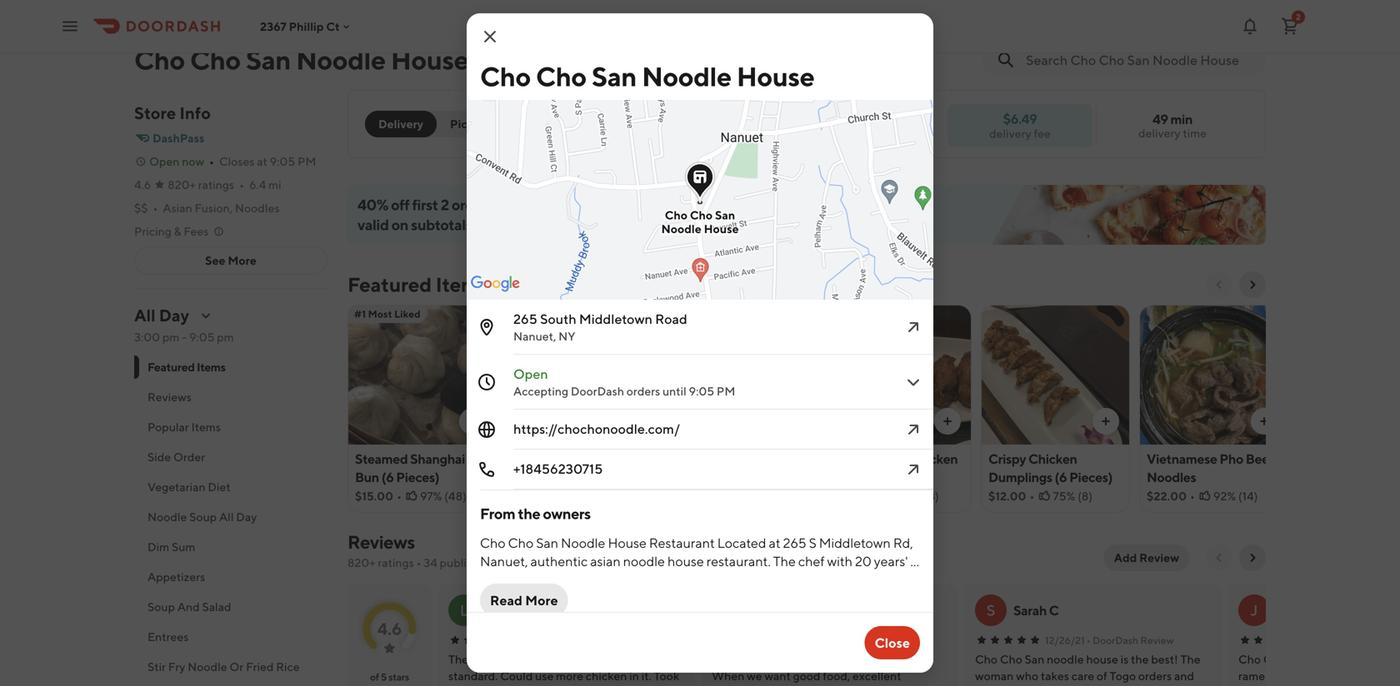 Task type: describe. For each thing, give the bounding box(es) containing it.
dumplings
[[989, 470, 1053, 486]]

day inside button
[[236, 511, 257, 524]]

5
[[381, 672, 387, 684]]

doordash for sarah c
[[819, 635, 865, 647]]

3:00 pm - 9:05 pm
[[134, 331, 234, 344]]

info
[[180, 103, 211, 123]]

general tso's chicken image
[[507, 305, 654, 445]]

(48)
[[444, 490, 467, 503]]

0 horizontal spatial ratings
[[198, 178, 234, 192]]

1 horizontal spatial s
[[723, 602, 732, 620]]

$12.00 for crispy chicken dumplings (6 pieces)
[[989, 490, 1027, 503]]

order methods option group
[[365, 111, 501, 138]]

appetizers
[[148, 571, 205, 584]]

add item to cart image for crispy
[[1099, 415, 1113, 428]]

entrees
[[148, 631, 189, 644]]

read
[[490, 593, 523, 609]]

stir
[[148, 661, 166, 674]]

1 vertical spatial soup
[[148, 601, 175, 614]]

side
[[148, 451, 171, 464]]

100%
[[738, 490, 769, 503]]

powered by google image
[[471, 276, 520, 293]]

open for open now
[[149, 155, 180, 168]]

820+ ratings •
[[168, 178, 244, 192]]

pieces) inside double fried chicken wings (6 pieces)
[[885, 470, 929, 486]]

soup and salad
[[148, 601, 231, 614]]

49 min delivery time
[[1139, 111, 1207, 140]]

nanuet,
[[513, 330, 556, 343]]

noodle soup all day
[[148, 511, 257, 524]]

ct
[[326, 19, 340, 33]]

order for group order
[[562, 117, 594, 131]]

1 sarah c from the left
[[750, 603, 796, 619]]

#2 most liked
[[513, 308, 581, 320]]

order for side order
[[173, 451, 205, 464]]

from
[[480, 505, 515, 523]]

9:05 for pm
[[189, 331, 215, 344]]

dim sum button
[[134, 533, 328, 563]]

reviews 820+ ratings • 34 public reviews
[[348, 532, 515, 570]]

(6 for bun
[[382, 470, 394, 486]]

group order
[[525, 117, 594, 131]]

add item to cart image for steamed shanghai bun (6 pieces) image
[[466, 415, 479, 428]]

see more
[[205, 254, 257, 268]]

$15.00
[[355, 490, 393, 503]]

next button of carousel image
[[1246, 278, 1260, 292]]

delivery inside $6.49 delivery fee
[[990, 127, 1032, 140]]

• right '$$' on the left of the page
[[153, 201, 158, 215]]

add
[[1114, 551, 1137, 565]]

entrees button
[[134, 623, 328, 653]]

84% (13)
[[895, 490, 939, 503]]

orders inside open accepting doordash orders until 9:05 pm
[[627, 385, 660, 398]]

of 5 stars
[[370, 672, 409, 684]]

salad
[[202, 601, 231, 614]]

the
[[518, 505, 540, 523]]

add review
[[1114, 551, 1180, 565]]

$6.49
[[1003, 111, 1037, 127]]

pieces) for steamed
[[396, 470, 439, 486]]

reviews for reviews
[[148, 391, 192, 404]]

#1 most liked
[[354, 308, 421, 320]]

on
[[392, 216, 408, 234]]

accepting
[[513, 385, 569, 398]]

general tso's chicken
[[513, 451, 643, 467]]

reviews for reviews 820+ ratings • 34 public reviews
[[348, 532, 415, 553]]

crispy chicken dumplings (6 pieces) image
[[982, 305, 1129, 445]]

from the owners
[[480, 505, 591, 523]]

-
[[182, 331, 187, 344]]

9:05 for pm
[[270, 155, 295, 168]]

open accepting doordash orders until 9:05 pm
[[513, 366, 736, 398]]

orders inside 40% off first 2 orders up to $10 off with 40welcome, valid on subtotals $15
[[452, 196, 494, 214]]

pricing
[[134, 225, 172, 238]]

97%
[[420, 490, 442, 503]]

tso's
[[563, 451, 592, 467]]

close
[[875, 636, 910, 651]]

92% for pho
[[1214, 490, 1236, 503]]

south
[[540, 311, 577, 327]]

cho cho san noodle house dialog
[[288, 0, 1141, 674]]

steamed shanghai bun (6 pieces)
[[355, 451, 465, 486]]

$15
[[475, 216, 498, 234]]

1 vertical spatial featured
[[148, 361, 195, 374]]

add item to cart image for double fried chicken wings (6 pieces) image
[[941, 415, 954, 428]]

&
[[174, 225, 181, 238]]

1 vertical spatial featured items
[[148, 361, 226, 374]]

1 horizontal spatial featured items
[[348, 273, 487, 297]]

all inside button
[[219, 511, 234, 524]]

of
[[370, 672, 379, 684]]

0 horizontal spatial pm
[[298, 155, 316, 168]]

• left 6.4
[[239, 178, 244, 192]]

• right 12/26/21
[[1087, 635, 1091, 647]]

2367
[[260, 19, 287, 33]]

crispy chicken dumplings (6 pieces)
[[989, 451, 1113, 486]]

pieces) for crispy
[[1070, 470, 1113, 486]]

Delivery radio
[[365, 111, 437, 138]]

+18456230715
[[513, 461, 603, 477]]

2 items, open order cart image
[[1280, 16, 1300, 36]]

up
[[496, 196, 514, 214]]

vietnamese
[[1147, 451, 1218, 467]]

• closes at 9:05 pm
[[209, 155, 316, 168]]

j
[[1251, 602, 1258, 620]]

sum
[[172, 541, 195, 554]]

75%
[[1053, 490, 1076, 503]]

stir fry noodle or fried rice
[[148, 661, 300, 674]]

min
[[1171, 111, 1193, 127]]

add review button
[[1104, 545, 1190, 572]]

add item to cart image for vietnamese
[[1258, 415, 1271, 428]]

(13)
[[920, 490, 939, 503]]

most for steamed
[[368, 308, 392, 320]]

2 pm from the left
[[217, 331, 234, 344]]

noodle inside 'noodle soup all day' button
[[148, 511, 187, 524]]

0 horizontal spatial s
[[530, 603, 538, 619]]

lauren s
[[487, 603, 538, 619]]

group
[[525, 117, 560, 131]]

• doordash review
[[1087, 635, 1174, 647]]

0 vertical spatial all
[[134, 306, 156, 326]]

more for see more
[[228, 254, 257, 268]]

Pickup radio
[[427, 111, 501, 138]]

$$ • asian fusion, noodles
[[134, 201, 280, 215]]

reviews
[[475, 556, 515, 570]]

(18)
[[771, 490, 790, 503]]

265 south middletown road nanuet, ny
[[513, 311, 687, 343]]

most for general
[[528, 308, 552, 320]]

fried inside double fried chicken wings (6 pieces)
[[876, 451, 907, 467]]

closes
[[219, 155, 255, 168]]

pricing & fees
[[134, 225, 209, 238]]

(14)
[[1239, 490, 1258, 503]]

2 inside 40% off first 2 orders up to $10 off with 40welcome, valid on subtotals $15
[[441, 196, 449, 214]]

lauren
[[487, 603, 528, 619]]

6.4 mi
[[249, 178, 281, 192]]

1 vertical spatial review
[[1141, 635, 1174, 647]]

92% (25)
[[581, 471, 627, 485]]

https://chochonoodle.com/
[[513, 421, 680, 437]]

92% (14)
[[1214, 490, 1258, 503]]

first
[[412, 196, 438, 214]]

previous button of carousel image
[[1213, 278, 1226, 292]]

diet
[[208, 481, 231, 494]]

valid
[[358, 216, 389, 234]]

2367 phillip ct
[[260, 19, 340, 33]]

dim sum
[[148, 541, 195, 554]]

$$
[[134, 201, 148, 215]]



Task type: locate. For each thing, give the bounding box(es) containing it.
reviews
[[148, 391, 192, 404], [348, 532, 415, 553]]

0 horizontal spatial most
[[368, 308, 392, 320]]

chicken for double fried chicken wings (6 pieces)
[[909, 451, 958, 467]]

phillip
[[289, 19, 324, 33]]

order inside button
[[173, 451, 205, 464]]

1 horizontal spatial chicken
[[909, 451, 958, 467]]

0 horizontal spatial 820+
[[168, 178, 196, 192]]

1 horizontal spatial reviews
[[348, 532, 415, 553]]

2 most from the left
[[528, 308, 552, 320]]

1 click item image from the top
[[904, 318, 924, 338]]

click item image for +18456230715
[[904, 460, 924, 480]]

1 (6 from the left
[[382, 470, 394, 486]]

chicken up the (25)
[[594, 451, 643, 467]]

1 horizontal spatial day
[[236, 511, 257, 524]]

• left 84%
[[872, 490, 876, 503]]

0 horizontal spatial 4.6
[[134, 178, 151, 192]]

9:05 right -
[[189, 331, 215, 344]]

2367 phillip ct button
[[260, 19, 353, 33]]

2 horizontal spatial order
[[867, 635, 894, 647]]

1 horizontal spatial 92%
[[1214, 490, 1236, 503]]

cho cho san noodle house
[[134, 44, 469, 75], [480, 61, 815, 92], [661, 208, 739, 236], [661, 208, 739, 236]]

day down vegetarian diet button
[[236, 511, 257, 524]]

order
[[562, 117, 594, 131], [173, 451, 205, 464], [867, 635, 894, 647]]

$22.00 left 100%
[[672, 490, 712, 503]]

public
[[440, 556, 473, 570]]

chicken up (13)
[[909, 451, 958, 467]]

1 pieces) from the left
[[396, 470, 439, 486]]

review
[[1140, 551, 1180, 565], [1141, 635, 1174, 647]]

pm right at
[[298, 155, 316, 168]]

more inside button
[[228, 254, 257, 268]]

malaysian spicy miso ramen image
[[665, 305, 813, 445]]

click item image
[[904, 318, 924, 338], [904, 420, 924, 440], [904, 460, 924, 480]]

0 vertical spatial day
[[159, 306, 189, 326]]

pho
[[1220, 451, 1244, 467]]

0 horizontal spatial 9:05
[[189, 331, 215, 344]]

3 click item image from the top
[[904, 460, 924, 480]]

1 add item to cart image from the left
[[624, 415, 638, 428]]

with
[[581, 196, 610, 214]]

road
[[655, 311, 687, 327]]

more right the see
[[228, 254, 257, 268]]

2 (6 from the left
[[871, 470, 883, 486]]

open inside open accepting doordash orders until 9:05 pm
[[513, 366, 548, 382]]

0 horizontal spatial 2
[[441, 196, 449, 214]]

3 pieces) from the left
[[1070, 470, 1113, 486]]

265
[[513, 311, 538, 327]]

92% left (14)
[[1214, 490, 1236, 503]]

cho
[[134, 44, 185, 75], [190, 44, 241, 75], [480, 61, 531, 92], [536, 61, 587, 92], [665, 208, 688, 222], [665, 208, 688, 222], [690, 208, 713, 222], [690, 208, 713, 222]]

pm right -
[[217, 331, 234, 344]]

liked up ny at the left
[[555, 308, 581, 320]]

0 vertical spatial fried
[[876, 451, 907, 467]]

(6 down the steamed
[[382, 470, 394, 486]]

all day
[[134, 306, 189, 326]]

1 horizontal spatial sarah c
[[1014, 603, 1059, 619]]

(6 inside "steamed shanghai bun (6 pieces)"
[[382, 470, 394, 486]]

pm inside open accepting doordash orders until 9:05 pm
[[717, 385, 736, 398]]

1 add item to cart image from the left
[[466, 415, 479, 428]]

49
[[1153, 111, 1168, 127]]

close cho cho san noodle house image
[[480, 27, 500, 47]]

$12.00 down 'wings'
[[830, 490, 868, 503]]

820+ up "asian" at the left top of page
[[168, 178, 196, 192]]

ratings inside reviews 820+ ratings • 34 public reviews
[[378, 556, 414, 570]]

1 horizontal spatial sarah
[[1014, 603, 1047, 619]]

to
[[516, 196, 530, 214]]

40welcome,
[[613, 196, 715, 214]]

featured down the 3:00 pm - 9:05 pm
[[148, 361, 195, 374]]

1 vertical spatial fried
[[246, 661, 274, 674]]

add item to cart image up beef
[[1258, 415, 1271, 428]]

$12.00
[[830, 490, 868, 503], [989, 490, 1027, 503]]

0 vertical spatial order
[[562, 117, 594, 131]]

1 horizontal spatial all
[[219, 511, 234, 524]]

1 chicken from the left
[[594, 451, 643, 467]]

chicken inside double fried chicken wings (6 pieces)
[[909, 451, 958, 467]]

popular items
[[148, 421, 221, 434]]

vietnamese pho beef noodles
[[1147, 451, 1274, 486]]

reviews up "popular"
[[148, 391, 192, 404]]

ratings up fusion,
[[198, 178, 234, 192]]

0 vertical spatial ratings
[[198, 178, 234, 192]]

steamed
[[355, 451, 408, 467]]

pm left -
[[162, 331, 179, 344]]

steamed shanghai bun (6 pieces) image
[[348, 305, 496, 445]]

vegetarian diet
[[148, 481, 231, 494]]

rice
[[276, 661, 300, 674]]

0 horizontal spatial featured
[[148, 361, 195, 374]]

items
[[436, 273, 487, 297], [197, 361, 226, 374], [191, 421, 221, 434]]

time
[[1183, 126, 1207, 140]]

store info
[[134, 103, 211, 123]]

1 horizontal spatial off
[[560, 196, 578, 214]]

0 vertical spatial noodles
[[235, 201, 280, 215]]

add item to cart image up (48)
[[466, 415, 479, 428]]

2 horizontal spatial pieces)
[[1070, 470, 1113, 486]]

soup down vegetarian diet on the bottom left of page
[[189, 511, 217, 524]]

2 off from the left
[[560, 196, 578, 214]]

click item image up '84% (13)'
[[904, 460, 924, 480]]

4.6 up '$$' on the left of the page
[[134, 178, 151, 192]]

1 horizontal spatial add item to cart image
[[941, 415, 954, 428]]

pricing & fees button
[[134, 223, 225, 240]]

4.6 up of 5 stars
[[377, 620, 402, 639]]

noodles inside vietnamese pho beef noodles
[[1147, 470, 1196, 486]]

0 horizontal spatial liked
[[394, 308, 421, 320]]

1 vertical spatial day
[[236, 511, 257, 524]]

pm
[[298, 155, 316, 168], [717, 385, 736, 398]]

store
[[134, 103, 176, 123]]

0 horizontal spatial chicken
[[594, 451, 643, 467]]

1 vertical spatial items
[[197, 361, 226, 374]]

liked down the featured items heading
[[394, 308, 421, 320]]

see more button
[[135, 248, 327, 274]]

general
[[513, 451, 561, 467]]

820+ down reviews 'link' on the left bottom of page
[[348, 556, 376, 570]]

click item image up double fried chicken wings (6 pieces)
[[904, 420, 924, 440]]

(6 inside double fried chicken wings (6 pieces)
[[871, 470, 883, 486]]

pieces) inside "steamed shanghai bun (6 pieces)"
[[396, 470, 439, 486]]

chicken
[[594, 451, 643, 467], [909, 451, 958, 467], [1029, 451, 1077, 467]]

click item image for https://chochonoodle.com/
[[904, 420, 924, 440]]

featured items up #1 most liked
[[348, 273, 487, 297]]

delivery left time
[[1139, 126, 1181, 140]]

subtotals
[[411, 216, 472, 234]]

add item to cart image
[[466, 415, 479, 428], [941, 415, 954, 428]]

popular items button
[[134, 413, 328, 443]]

side order
[[148, 451, 205, 464]]

0 horizontal spatial add item to cart image
[[624, 415, 638, 428]]

• down dumplings
[[1030, 490, 1035, 503]]

3 (6 from the left
[[1055, 470, 1067, 486]]

day up the 3:00 pm - 9:05 pm
[[159, 306, 189, 326]]

0 horizontal spatial all
[[134, 306, 156, 326]]

2 add item to cart image from the left
[[1099, 415, 1113, 428]]

soup left and
[[148, 601, 175, 614]]

noodle inside stir fry noodle or fried rice 'button'
[[188, 661, 227, 674]]

fried right or
[[246, 661, 274, 674]]

3 add item to cart image from the left
[[1258, 415, 1271, 428]]

1 horizontal spatial soup
[[189, 511, 217, 524]]

1 horizontal spatial noodles
[[1147, 470, 1196, 486]]

review down the add review "button"
[[1141, 635, 1174, 647]]

0 horizontal spatial pm
[[162, 331, 179, 344]]

doordash right 12/26/21
[[1093, 635, 1139, 647]]

pieces) inside crispy chicken dumplings (6 pieces)
[[1070, 470, 1113, 486]]

9:05 inside open accepting doordash orders until 9:05 pm
[[689, 385, 714, 398]]

2 vertical spatial items
[[191, 421, 221, 434]]

1 vertical spatial 92%
[[1214, 490, 1236, 503]]

97% (48)
[[420, 490, 467, 503]]

notification bell image
[[1240, 16, 1260, 36]]

house
[[391, 44, 469, 75], [737, 61, 815, 92], [704, 222, 739, 236], [704, 222, 739, 236]]

0 vertical spatial more
[[228, 254, 257, 268]]

92% down general tso's chicken on the bottom left
[[581, 471, 603, 485]]

chicken for general tso's chicken
[[594, 451, 643, 467]]

• left 34 at the left bottom
[[416, 556, 421, 570]]

0 horizontal spatial more
[[228, 254, 257, 268]]

12/26/21
[[1045, 635, 1085, 647]]

featured up #1 most liked
[[348, 273, 432, 297]]

1 horizontal spatial $12.00
[[989, 490, 1027, 503]]

1 horizontal spatial (6
[[871, 470, 883, 486]]

review inside "button"
[[1140, 551, 1180, 565]]

2 inside button
[[1296, 12, 1301, 22]]

0 vertical spatial open
[[149, 155, 180, 168]]

$20.50
[[513, 471, 554, 485]]

orders up the $15
[[452, 196, 494, 214]]

click item image up click item image on the bottom of page
[[904, 318, 924, 338]]

• right '$15.00'
[[397, 490, 402, 503]]

dashpass
[[153, 131, 205, 145]]

2 right first
[[441, 196, 449, 214]]

bun
[[355, 470, 379, 486]]

2 right notification bell image
[[1296, 12, 1301, 22]]

group order button
[[515, 111, 604, 138]]

until
[[663, 385, 687, 398]]

delivery left fee at the top of the page
[[990, 127, 1032, 140]]

featured items heading
[[348, 272, 487, 298]]

• right $20.50 on the bottom left of page
[[557, 471, 562, 485]]

1 horizontal spatial c
[[1049, 603, 1059, 619]]

reviews inside reviews 820+ ratings • 34 public reviews
[[348, 532, 415, 553]]

0 vertical spatial items
[[436, 273, 487, 297]]

1 horizontal spatial orders
[[627, 385, 660, 398]]

add item to cart image
[[624, 415, 638, 428], [1099, 415, 1113, 428], [1258, 415, 1271, 428]]

0 vertical spatial featured
[[348, 273, 432, 297]]

1 pm from the left
[[162, 331, 179, 344]]

ny
[[559, 330, 576, 343]]

noodles down 6.4
[[235, 201, 280, 215]]

0 horizontal spatial 92%
[[581, 471, 603, 485]]

all up the 3:00
[[134, 306, 156, 326]]

doordash for 12/26/21
[[1093, 635, 1139, 647]]

0 horizontal spatial $22.00
[[672, 490, 712, 503]]

pieces) up 84%
[[885, 470, 929, 486]]

2 horizontal spatial chicken
[[1029, 451, 1077, 467]]

$12.00 down dumplings
[[989, 490, 1027, 503]]

0 vertical spatial pm
[[298, 155, 316, 168]]

$22.00 for 92% (14)
[[1147, 490, 1187, 503]]

2 chicken from the left
[[909, 451, 958, 467]]

vietnamese pho beef noodles image
[[1140, 305, 1288, 445]]

doordash left close
[[819, 635, 865, 647]]

92% for tso's
[[581, 471, 603, 485]]

l
[[460, 602, 469, 620]]

1 horizontal spatial add item to cart image
[[1099, 415, 1113, 428]]

1 sarah from the left
[[750, 603, 784, 619]]

2 $22.00 from the left
[[1147, 490, 1187, 503]]

0 vertical spatial orders
[[452, 196, 494, 214]]

1 vertical spatial 4.6
[[377, 620, 402, 639]]

click item image
[[904, 373, 924, 393]]

820+ inside reviews 820+ ratings • 34 public reviews
[[348, 556, 376, 570]]

(25)
[[606, 471, 627, 485]]

more inside 'button'
[[525, 593, 558, 609]]

1 horizontal spatial 4.6
[[377, 620, 402, 639]]

stars
[[389, 672, 409, 684]]

0 vertical spatial soup
[[189, 511, 217, 524]]

noodles down vietnamese
[[1147, 470, 1196, 486]]

or
[[230, 661, 244, 674]]

1 vertical spatial 820+
[[348, 556, 376, 570]]

orders
[[452, 196, 494, 214], [627, 385, 660, 398]]

2 sarah from the left
[[1014, 603, 1047, 619]]

liked for shanghai
[[394, 308, 421, 320]]

open for open accepting doordash orders until 9:05 pm
[[513, 366, 548, 382]]

2 horizontal spatial s
[[987, 602, 996, 620]]

off up on
[[391, 196, 410, 214]]

1 vertical spatial ratings
[[378, 556, 414, 570]]

off right the $10
[[560, 196, 578, 214]]

1 off from the left
[[391, 196, 410, 214]]

liked for tso's
[[555, 308, 581, 320]]

0 horizontal spatial day
[[159, 306, 189, 326]]

1 horizontal spatial ratings
[[378, 556, 414, 570]]

read more
[[490, 593, 558, 609]]

0 horizontal spatial pieces)
[[396, 470, 439, 486]]

delivery inside 49 min delivery time
[[1139, 126, 1181, 140]]

reviews link
[[348, 532, 415, 553]]

now
[[182, 155, 204, 168]]

featured
[[348, 273, 432, 297], [148, 361, 195, 374]]

1 c from the left
[[786, 603, 796, 619]]

add item to cart image down open accepting doordash orders until 9:05 pm
[[624, 415, 638, 428]]

1 horizontal spatial doordash
[[819, 635, 865, 647]]

add item to cart image up double fried chicken wings (6 pieces)
[[941, 415, 954, 428]]

open menu image
[[60, 16, 80, 36]]

0 horizontal spatial open
[[149, 155, 180, 168]]

0 horizontal spatial $12.00
[[830, 490, 868, 503]]

$12.00 for double fried chicken wings (6 pieces)
[[830, 490, 868, 503]]

open up accepting
[[513, 366, 548, 382]]

next image
[[1246, 552, 1260, 565]]

• right now
[[209, 155, 214, 168]]

0 horizontal spatial sarah c
[[750, 603, 796, 619]]

0 horizontal spatial doordash
[[571, 385, 624, 398]]

0 vertical spatial 2
[[1296, 12, 1301, 22]]

pm
[[162, 331, 179, 344], [217, 331, 234, 344]]

most right '#2'
[[528, 308, 552, 320]]

2 horizontal spatial doordash
[[1093, 635, 1139, 647]]

most
[[368, 308, 392, 320], [528, 308, 552, 320]]

2 sarah c from the left
[[1014, 603, 1059, 619]]

featured inside heading
[[348, 273, 432, 297]]

• down vietnamese pho beef noodles
[[1190, 490, 1195, 503]]

fusion,
[[195, 201, 233, 215]]

1 horizontal spatial fried
[[876, 451, 907, 467]]

1 horizontal spatial pm
[[217, 331, 234, 344]]

1 horizontal spatial delivery
[[1139, 126, 1181, 140]]

day
[[159, 306, 189, 326], [236, 511, 257, 524]]

2 c from the left
[[1049, 603, 1059, 619]]

• inside reviews 820+ ratings • 34 public reviews
[[416, 556, 421, 570]]

fry
[[168, 661, 185, 674]]

#1
[[354, 308, 366, 320]]

1 horizontal spatial $22.00
[[1147, 490, 1187, 503]]

1 horizontal spatial 2
[[1296, 12, 1301, 22]]

fried right double
[[876, 451, 907, 467]]

1 horizontal spatial most
[[528, 308, 552, 320]]

sarah c
[[750, 603, 796, 619], [1014, 603, 1059, 619]]

s
[[723, 602, 732, 620], [987, 602, 996, 620], [530, 603, 538, 619]]

reviews down '$15.00'
[[348, 532, 415, 553]]

2 add item to cart image from the left
[[941, 415, 954, 428]]

9:05 right at
[[270, 155, 295, 168]]

1 most from the left
[[368, 308, 392, 320]]

items inside button
[[191, 421, 221, 434]]

1 horizontal spatial 9:05
[[270, 155, 295, 168]]

doordash inside open accepting doordash orders until 9:05 pm
[[571, 385, 624, 398]]

2 liked from the left
[[555, 308, 581, 320]]

(6 inside crispy chicken dumplings (6 pieces)
[[1055, 470, 1067, 486]]

pieces) up 97%
[[396, 470, 439, 486]]

items inside heading
[[436, 273, 487, 297]]

more
[[228, 254, 257, 268], [525, 593, 558, 609]]

more for read more
[[525, 593, 558, 609]]

map region
[[288, 0, 1141, 378]]

fried inside stir fry noodle or fried rice 'button'
[[246, 661, 274, 674]]

0 horizontal spatial c
[[786, 603, 796, 619]]

2 pieces) from the left
[[885, 470, 929, 486]]

doordash up the https://chochonoodle.com/ at the bottom
[[571, 385, 624, 398]]

order inside button
[[562, 117, 594, 131]]

0 vertical spatial 4.6
[[134, 178, 151, 192]]

(6
[[382, 470, 394, 486], [871, 470, 883, 486], [1055, 470, 1067, 486]]

$22.00 down vietnamese
[[1147, 490, 1187, 503]]

2 vertical spatial 9:05
[[689, 385, 714, 398]]

open now
[[149, 155, 204, 168]]

delivery
[[378, 117, 423, 131]]

0 horizontal spatial off
[[391, 196, 410, 214]]

all down vegetarian diet button
[[219, 511, 234, 524]]

1 horizontal spatial featured
[[348, 273, 432, 297]]

pm right until
[[717, 385, 736, 398]]

(6 up 75%
[[1055, 470, 1067, 486]]

1 horizontal spatial liked
[[555, 308, 581, 320]]

soup
[[189, 511, 217, 524], [148, 601, 175, 614]]

orders left until
[[627, 385, 660, 398]]

dim
[[148, 541, 169, 554]]

0 vertical spatial 92%
[[581, 471, 603, 485]]

0 vertical spatial 820+
[[168, 178, 196, 192]]

all
[[134, 306, 156, 326], [219, 511, 234, 524]]

Item Search search field
[[1026, 51, 1253, 69]]

1 $22.00 from the left
[[672, 490, 712, 503]]

more right read
[[525, 593, 558, 609]]

beef
[[1246, 451, 1274, 467]]

2 horizontal spatial (6
[[1055, 470, 1067, 486]]

(6 right 'wings'
[[871, 470, 883, 486]]

3 chicken from the left
[[1029, 451, 1077, 467]]

chicken up dumplings
[[1029, 451, 1077, 467]]

sarah
[[750, 603, 784, 619], [1014, 603, 1047, 619]]

9:05 right until
[[689, 385, 714, 398]]

add item to cart image up crispy chicken dumplings (6 pieces)
[[1099, 415, 1113, 428]]

double fried chicken wings (6 pieces) image
[[824, 305, 971, 445]]

• left close
[[813, 635, 817, 647]]

3:00
[[134, 331, 160, 344]]

1 liked from the left
[[394, 308, 421, 320]]

most right #1
[[368, 308, 392, 320]]

0 horizontal spatial noodles
[[235, 201, 280, 215]]

1 vertical spatial noodles
[[1147, 470, 1196, 486]]

pickup
[[450, 117, 488, 131]]

1 vertical spatial reviews
[[348, 532, 415, 553]]

items up the reviews button
[[197, 361, 226, 374]]

1 vertical spatial pm
[[717, 385, 736, 398]]

2 $12.00 from the left
[[989, 490, 1027, 503]]

0 vertical spatial click item image
[[904, 318, 924, 338]]

fried
[[876, 451, 907, 467], [246, 661, 274, 674]]

featured items down -
[[148, 361, 226, 374]]

pieces) up (8)
[[1070, 470, 1113, 486]]

review right add
[[1140, 551, 1180, 565]]

• left 100%
[[715, 490, 720, 503]]

1 vertical spatial more
[[525, 593, 558, 609]]

open down dashpass
[[149, 155, 180, 168]]

2 horizontal spatial add item to cart image
[[1258, 415, 1271, 428]]

items down subtotals
[[436, 273, 487, 297]]

1 vertical spatial all
[[219, 511, 234, 524]]

1 $12.00 from the left
[[830, 490, 868, 503]]

fee
[[1034, 127, 1051, 140]]

2
[[1296, 12, 1301, 22], [441, 196, 449, 214]]

1 horizontal spatial 820+
[[348, 556, 376, 570]]

middletown
[[579, 311, 653, 327]]

0 horizontal spatial reviews
[[148, 391, 192, 404]]

previous image
[[1213, 552, 1226, 565]]

0 horizontal spatial featured items
[[148, 361, 226, 374]]

items right "popular"
[[191, 421, 221, 434]]

(6 for dumplings
[[1055, 470, 1067, 486]]

chicken inside crispy chicken dumplings (6 pieces)
[[1029, 451, 1077, 467]]

ratings down reviews 'link' on the left bottom of page
[[378, 556, 414, 570]]

2 click item image from the top
[[904, 420, 924, 440]]

read more button
[[480, 584, 568, 618]]

$22.00 for 100% (18)
[[672, 490, 712, 503]]

reviews inside button
[[148, 391, 192, 404]]

2 vertical spatial order
[[867, 635, 894, 647]]

appetizers button
[[134, 563, 328, 593]]



Task type: vqa. For each thing, say whether or not it's contained in the screenshot.
second the Order from the left
no



